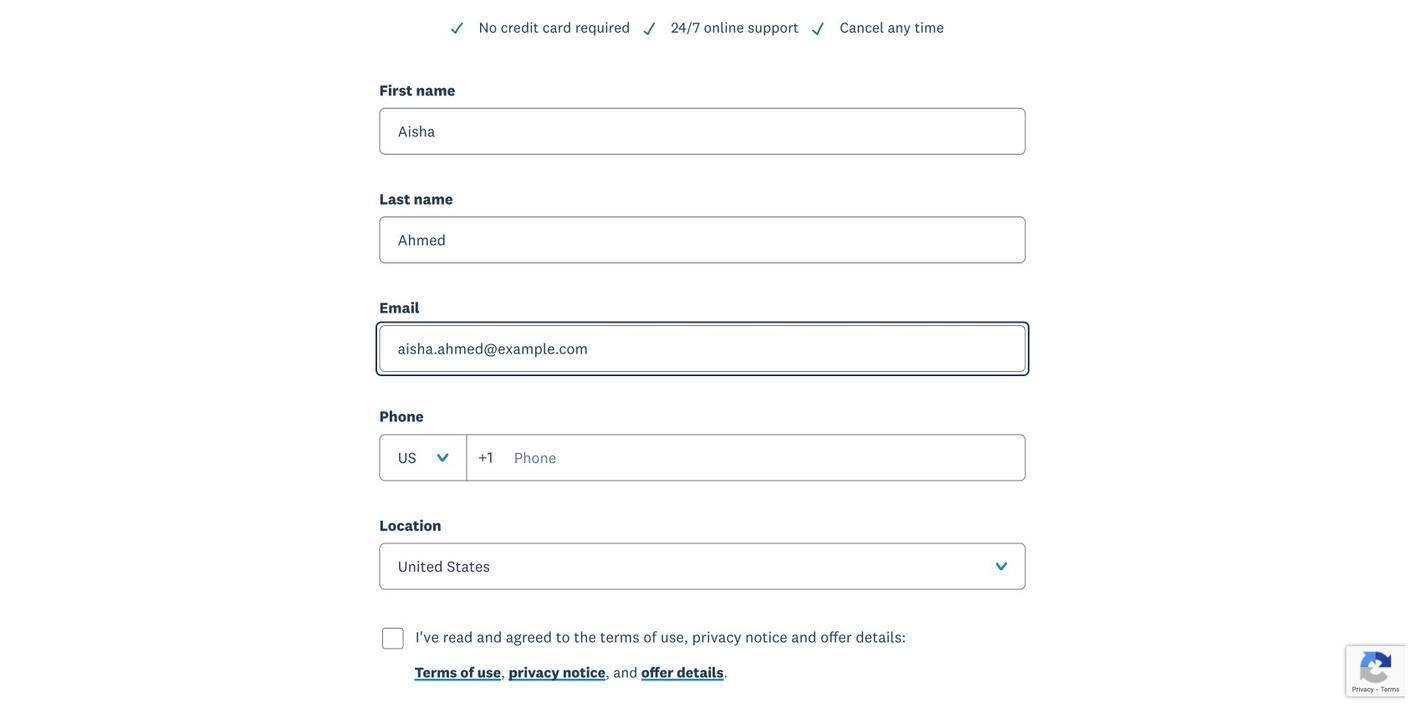 Task type: vqa. For each thing, say whether or not it's contained in the screenshot.
FIRST NAME text box
yes



Task type: describe. For each thing, give the bounding box(es) containing it.
Phone text field
[[466, 435, 1026, 481]]

First name text field
[[380, 108, 1026, 155]]

Last name text field
[[380, 217, 1026, 264]]



Task type: locate. For each thing, give the bounding box(es) containing it.
Email email field
[[380, 326, 1026, 373]]



